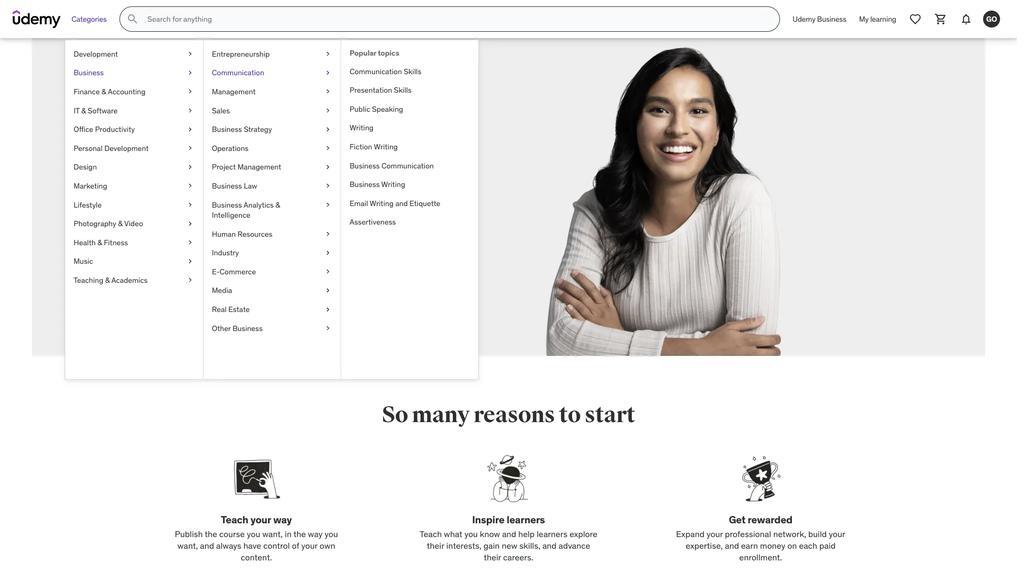 Task type: locate. For each thing, give the bounding box(es) containing it.
1 horizontal spatial way
[[308, 529, 323, 540]]

management up sales
[[212, 87, 256, 96]]

xsmall image inside marketing link
[[186, 181, 195, 191]]

development down office productivity link
[[104, 143, 149, 153]]

and left change
[[287, 198, 304, 211]]

xsmall image inside finance & accounting link
[[186, 87, 195, 97]]

communication skills link
[[341, 62, 479, 81]]

xsmall image inside industry link
[[324, 248, 332, 258]]

udemy image
[[13, 10, 61, 28]]

you up have
[[247, 529, 260, 540]]

xsmall image for business analytics & intelligence
[[324, 200, 332, 210]]

xsmall image for operations
[[324, 143, 332, 154]]

xsmall image inside music link
[[186, 256, 195, 267]]

advance
[[559, 541, 591, 552]]

way right in at the bottom of the page
[[308, 529, 323, 540]]

photography & video
[[74, 219, 143, 228]]

xsmall image inside media 'link'
[[324, 286, 332, 296]]

0 vertical spatial management
[[212, 87, 256, 96]]

skills for communication skills
[[404, 66, 422, 76]]

xsmall image inside lifestyle link
[[186, 200, 195, 210]]

business inside business strategy link
[[212, 125, 242, 134]]

skills down communication skills link
[[394, 85, 412, 95]]

sales
[[212, 106, 230, 115]]

law
[[244, 181, 257, 191]]

xsmall image for real estate
[[324, 304, 332, 315]]

business inside business writing link
[[350, 180, 380, 189]]

1 vertical spatial way
[[308, 529, 323, 540]]

xsmall image inside office productivity link
[[186, 124, 195, 135]]

lifestyle link
[[65, 196, 203, 214]]

0 vertical spatial teach
[[221, 514, 249, 526]]

1 vertical spatial teach
[[420, 529, 442, 540]]

help
[[519, 529, 535, 540]]

e-commerce
[[212, 267, 256, 277]]

writing up business communication
[[374, 142, 398, 151]]

their down gain
[[484, 553, 502, 563]]

always
[[216, 541, 242, 552]]

1 horizontal spatial you
[[325, 529, 338, 540]]

communication down fiction writing link
[[382, 161, 434, 170]]

xsmall image inside entrepreneurship link
[[324, 49, 332, 59]]

xsmall image inside 'project management' link
[[324, 162, 332, 172]]

0 vertical spatial skills
[[404, 66, 422, 76]]

xsmall image
[[324, 49, 332, 59], [186, 68, 195, 78], [186, 87, 195, 97], [324, 87, 332, 97], [186, 105, 195, 116], [186, 124, 195, 135], [324, 124, 332, 135], [186, 143, 195, 154], [324, 143, 332, 154], [186, 181, 195, 191], [324, 181, 332, 191], [186, 219, 195, 229], [186, 237, 195, 248], [324, 248, 332, 258], [186, 256, 195, 267], [186, 275, 195, 286], [324, 323, 332, 334]]

fitness
[[104, 238, 128, 247]]

know
[[480, 529, 501, 540]]

writing up "fiction"
[[350, 123, 374, 133]]

business inside business analytics & intelligence
[[212, 200, 242, 210]]

the right in at the bottom of the page
[[294, 529, 306, 540]]

business down project
[[212, 181, 242, 191]]

design link
[[65, 158, 203, 177]]

way up in at the bottom of the page
[[273, 514, 292, 526]]

xsmall image for it & software
[[186, 105, 195, 116]]

communication
[[350, 66, 402, 76], [212, 68, 264, 77], [382, 161, 434, 170]]

business down "fiction"
[[350, 161, 380, 170]]

0 horizontal spatial want,
[[178, 541, 198, 552]]

xsmall image inside the business law link
[[324, 181, 332, 191]]

xsmall image for project management
[[324, 162, 332, 172]]

presentation skills
[[350, 85, 412, 95]]

teach up the course
[[221, 514, 249, 526]]

business down estate
[[233, 324, 263, 333]]

your inside come teach with us become an instructor and change lives — including your own
[[265, 212, 284, 225]]

xsmall image
[[186, 49, 195, 59], [324, 68, 332, 78], [324, 105, 332, 116], [186, 162, 195, 172], [324, 162, 332, 172], [186, 200, 195, 210], [324, 200, 332, 210], [324, 229, 332, 239], [324, 267, 332, 277], [324, 286, 332, 296], [324, 304, 332, 315]]

the left the course
[[205, 529, 217, 540]]

xsmall image inside business link
[[186, 68, 195, 78]]

want, up control
[[263, 529, 283, 540]]

on
[[788, 541, 798, 552]]

you up "interests,"
[[465, 529, 478, 540]]

professional
[[726, 529, 772, 540]]

learners up the "skills,"
[[537, 529, 568, 540]]

xsmall image inside the business analytics & intelligence link
[[324, 200, 332, 210]]

management up law
[[238, 162, 281, 172]]

your
[[265, 212, 284, 225], [251, 514, 271, 526], [707, 529, 724, 540], [830, 529, 846, 540], [302, 541, 318, 552]]

xsmall image inside sales link
[[324, 105, 332, 116]]

xsmall image for teaching & academics
[[186, 275, 195, 286]]

business for business writing
[[350, 180, 380, 189]]

communication for communication skills
[[350, 66, 402, 76]]

writing for fiction
[[374, 142, 398, 151]]

& right "finance"
[[102, 87, 106, 96]]

business writing link
[[341, 175, 479, 194]]

enrollment.
[[740, 553, 783, 563]]

0 horizontal spatial way
[[273, 514, 292, 526]]

& for software
[[81, 106, 86, 115]]

business inside business communication link
[[350, 161, 380, 170]]

email writing and etiquette
[[350, 199, 441, 208]]

you right in at the bottom of the page
[[325, 529, 338, 540]]

business for business strategy
[[212, 125, 242, 134]]

my learning
[[860, 14, 897, 24]]

with
[[188, 162, 244, 195]]

explore
[[570, 529, 598, 540]]

office productivity
[[74, 125, 135, 134]]

writing down business communication
[[382, 180, 406, 189]]

media link
[[204, 281, 341, 300]]

1 vertical spatial skills
[[394, 85, 412, 95]]

xsmall image inside business strategy link
[[324, 124, 332, 135]]

1 horizontal spatial teach
[[420, 529, 442, 540]]

business up operations
[[212, 125, 242, 134]]

business up "finance"
[[74, 68, 104, 77]]

and down business writing link
[[396, 199, 408, 208]]

and inside come teach with us become an instructor and change lives — including your own
[[287, 198, 304, 211]]

so many reasons to start
[[382, 401, 636, 429]]

management link
[[204, 82, 341, 101]]

notifications image
[[961, 13, 973, 25]]

0 vertical spatial want,
[[263, 529, 283, 540]]

skills up "presentation skills" link
[[404, 66, 422, 76]]

project management
[[212, 162, 281, 172]]

topics
[[378, 48, 400, 58]]

& right the analytics
[[276, 200, 280, 210]]

development down categories dropdown button
[[74, 49, 118, 59]]

communication down popular topics
[[350, 66, 402, 76]]

business strategy
[[212, 125, 272, 134]]

it & software link
[[65, 101, 203, 120]]

xsmall image inside other business link
[[324, 323, 332, 334]]

0 horizontal spatial the
[[205, 529, 217, 540]]

and inside the get rewarded expand your professional network, build your expertise, and earn money on each paid enrollment.
[[726, 541, 740, 552]]

other business link
[[204, 319, 341, 338]]

including
[[221, 212, 262, 225]]

communication skills
[[350, 66, 422, 76]]

1 you from the left
[[247, 529, 260, 540]]

commerce
[[220, 267, 256, 277]]

other business
[[212, 324, 263, 333]]

marketing link
[[65, 177, 203, 196]]

video
[[124, 219, 143, 228]]

health
[[74, 238, 96, 247]]

0 horizontal spatial you
[[247, 529, 260, 540]]

xsmall image inside teaching & academics link
[[186, 275, 195, 286]]

presentation skills link
[[341, 81, 479, 100]]

your up have
[[251, 514, 271, 526]]

& for video
[[118, 219, 123, 228]]

us
[[249, 162, 277, 195]]

xsmall image inside it & software link
[[186, 105, 195, 116]]

marketing
[[74, 181, 107, 191]]

photography
[[74, 219, 116, 228]]

project
[[212, 162, 236, 172]]

1 horizontal spatial own
[[320, 541, 336, 552]]

many
[[412, 401, 470, 429]]

teaching & academics
[[74, 276, 148, 285]]

xsmall image for photography & video
[[186, 219, 195, 229]]

control
[[263, 541, 290, 552]]

1 horizontal spatial the
[[294, 529, 306, 540]]

lives
[[188, 212, 208, 225]]

business inside business link
[[74, 68, 104, 77]]

xsmall image inside communication link
[[324, 68, 332, 78]]

xsmall image for lifestyle
[[186, 200, 195, 210]]

business communication
[[350, 161, 434, 170]]

what
[[444, 529, 463, 540]]

learners
[[507, 514, 545, 526], [537, 529, 568, 540]]

xsmall image inside design link
[[186, 162, 195, 172]]

xsmall image for finance & accounting
[[186, 87, 195, 97]]

xsmall image inside health & fitness link
[[186, 237, 195, 248]]

design
[[74, 162, 97, 172]]

1 vertical spatial learners
[[537, 529, 568, 540]]

want, down the publish at the left of the page
[[178, 541, 198, 552]]

xsmall image inside human resources link
[[324, 229, 332, 239]]

teach inside inspire learners teach what you know and help learners explore their interests, gain new skills, and advance their careers.
[[420, 529, 442, 540]]

0 vertical spatial own
[[287, 212, 305, 225]]

xsmall image inside development link
[[186, 49, 195, 59]]

sales link
[[204, 101, 341, 120]]

writing link
[[341, 119, 479, 137]]

& left video
[[118, 219, 123, 228]]

business right the udemy
[[818, 14, 847, 24]]

communication down the entrepreneurship
[[212, 68, 264, 77]]

business
[[818, 14, 847, 24], [74, 68, 104, 77], [212, 125, 242, 134], [350, 161, 380, 170], [350, 180, 380, 189], [212, 181, 242, 191], [212, 200, 242, 210], [233, 324, 263, 333]]

udemy
[[793, 14, 816, 24]]

1 vertical spatial want,
[[178, 541, 198, 552]]

& for accounting
[[102, 87, 106, 96]]

and left always
[[200, 541, 214, 552]]

your right the "of"
[[302, 541, 318, 552]]

categories button
[[65, 6, 113, 32]]

1 vertical spatial their
[[484, 553, 502, 563]]

start
[[585, 401, 636, 429]]

learners up help
[[507, 514, 545, 526]]

& right the health
[[98, 238, 102, 247]]

communication element
[[341, 40, 479, 380]]

wishlist image
[[910, 13, 923, 25]]

xsmall image for music
[[186, 256, 195, 267]]

e-commerce link
[[204, 263, 341, 281]]

1 vertical spatial management
[[238, 162, 281, 172]]

0 vertical spatial development
[[74, 49, 118, 59]]

content.
[[241, 553, 272, 563]]

2 horizontal spatial you
[[465, 529, 478, 540]]

your down "instructor"
[[265, 212, 284, 225]]

of
[[292, 541, 300, 552]]

writing for email
[[370, 199, 394, 208]]

teach left what at the left bottom of the page
[[420, 529, 442, 540]]

xsmall image inside e-commerce link
[[324, 267, 332, 277]]

& right teaching
[[105, 276, 110, 285]]

0 horizontal spatial teach
[[221, 514, 249, 526]]

0 horizontal spatial own
[[287, 212, 305, 225]]

&
[[102, 87, 106, 96], [81, 106, 86, 115], [276, 200, 280, 210], [118, 219, 123, 228], [98, 238, 102, 247], [105, 276, 110, 285]]

business up intelligence
[[212, 200, 242, 210]]

to
[[559, 401, 581, 429]]

want,
[[263, 529, 283, 540], [178, 541, 198, 552]]

gain
[[484, 541, 500, 552]]

writing down business writing
[[370, 199, 394, 208]]

xsmall image inside personal development link
[[186, 143, 195, 154]]

0 vertical spatial way
[[273, 514, 292, 526]]

0 vertical spatial their
[[427, 541, 445, 552]]

xsmall image inside 'photography & video' link
[[186, 219, 195, 229]]

1 vertical spatial own
[[320, 541, 336, 552]]

xsmall image inside management link
[[324, 87, 332, 97]]

business up email
[[350, 180, 380, 189]]

strategy
[[244, 125, 272, 134]]

estate
[[229, 305, 250, 314]]

xsmall image inside real estate "link"
[[324, 304, 332, 315]]

and left earn
[[726, 541, 740, 552]]

their down what at the left bottom of the page
[[427, 541, 445, 552]]

the
[[205, 529, 217, 540], [294, 529, 306, 540]]

& right it
[[81, 106, 86, 115]]

rewarded
[[748, 514, 793, 526]]

3 you from the left
[[465, 529, 478, 540]]

xsmall image inside the operations 'link'
[[324, 143, 332, 154]]



Task type: describe. For each thing, give the bounding box(es) containing it.
it
[[74, 106, 80, 115]]

human resources link
[[204, 225, 341, 244]]

& inside business analytics & intelligence
[[276, 200, 280, 210]]

intelligence
[[212, 210, 251, 220]]

public speaking link
[[341, 100, 479, 119]]

2 you from the left
[[325, 529, 338, 540]]

entrepreneurship link
[[204, 45, 341, 63]]

finance
[[74, 87, 100, 96]]

e-
[[212, 267, 220, 277]]

go
[[987, 14, 998, 24]]

have
[[244, 541, 261, 552]]

industry link
[[204, 244, 341, 263]]

business writing
[[350, 180, 406, 189]]

1 horizontal spatial want,
[[263, 529, 283, 540]]

personal
[[74, 143, 103, 153]]

your up paid on the right bottom
[[830, 529, 846, 540]]

business analytics & intelligence link
[[204, 196, 341, 225]]

publish
[[175, 529, 203, 540]]

photography & video link
[[65, 214, 203, 233]]

development link
[[65, 45, 203, 63]]

business inside other business link
[[233, 324, 263, 333]]

resources
[[238, 229, 273, 239]]

operations
[[212, 143, 249, 153]]

xsmall image for other business
[[324, 323, 332, 334]]

writing for business
[[382, 180, 406, 189]]

xsmall image for sales
[[324, 105, 332, 116]]

xsmall image for communication
[[324, 68, 332, 78]]

business for business analytics & intelligence
[[212, 200, 242, 210]]

business link
[[65, 63, 203, 82]]

expand
[[677, 529, 705, 540]]

skills,
[[520, 541, 541, 552]]

xsmall image for design
[[186, 162, 195, 172]]

get rewarded expand your professional network, build your expertise, and earn money on each paid enrollment.
[[677, 514, 846, 563]]

and up new
[[503, 529, 517, 540]]

assertiveness link
[[341, 213, 479, 232]]

1 vertical spatial development
[[104, 143, 149, 153]]

analytics
[[244, 200, 274, 210]]

money
[[761, 541, 786, 552]]

xsmall image for office productivity
[[186, 124, 195, 135]]

real estate
[[212, 305, 250, 314]]

you inside inspire learners teach what you know and help learners explore their interests, gain new skills, and advance their careers.
[[465, 529, 478, 540]]

—
[[210, 212, 219, 225]]

business for business law
[[212, 181, 242, 191]]

office
[[74, 125, 93, 134]]

lifestyle
[[74, 200, 102, 210]]

xsmall image for personal development
[[186, 143, 195, 154]]

xsmall image for business
[[186, 68, 195, 78]]

health & fitness link
[[65, 233, 203, 252]]

music
[[74, 257, 93, 266]]

go link
[[980, 6, 1005, 32]]

fiction writing link
[[341, 137, 479, 156]]

productivity
[[95, 125, 135, 134]]

teaching & academics link
[[65, 271, 203, 290]]

business law
[[212, 181, 257, 191]]

xsmall image for management
[[324, 87, 332, 97]]

xsmall image for development
[[186, 49, 195, 59]]

fiction
[[350, 142, 373, 151]]

xsmall image for e-commerce
[[324, 267, 332, 277]]

skills for presentation skills
[[394, 85, 412, 95]]

xsmall image for human resources
[[324, 229, 332, 239]]

your up expertise,
[[707, 529, 724, 540]]

paid
[[820, 541, 836, 552]]

and inside "teach your way publish the course you want, in the way you want, and always have control of your own content."
[[200, 541, 214, 552]]

and inside email writing and etiquette link
[[396, 199, 408, 208]]

industry
[[212, 248, 239, 258]]

fiction writing
[[350, 142, 398, 151]]

human
[[212, 229, 236, 239]]

finance & accounting link
[[65, 82, 203, 101]]

& for academics
[[105, 276, 110, 285]]

submit search image
[[126, 13, 139, 25]]

interests,
[[447, 541, 482, 552]]

business law link
[[204, 177, 341, 196]]

personal development link
[[65, 139, 203, 158]]

academics
[[111, 276, 148, 285]]

come teach with us become an instructor and change lives — including your own
[[188, 133, 339, 225]]

assertiveness
[[350, 217, 396, 227]]

2 the from the left
[[294, 529, 306, 540]]

inspire learners teach what you know and help learners explore their interests, gain new skills, and advance their careers.
[[420, 514, 598, 563]]

udemy business link
[[787, 6, 853, 32]]

xsmall image for industry
[[324, 248, 332, 258]]

inspire
[[473, 514, 505, 526]]

shopping cart with 0 items image
[[935, 13, 948, 25]]

xsmall image for media
[[324, 286, 332, 296]]

1 the from the left
[[205, 529, 217, 540]]

so
[[382, 401, 408, 429]]

it & software
[[74, 106, 118, 115]]

own inside come teach with us become an instructor and change lives — including your own
[[287, 212, 305, 225]]

learning
[[871, 14, 897, 24]]

my
[[860, 14, 869, 24]]

build
[[809, 529, 828, 540]]

accounting
[[108, 87, 146, 96]]

& for fitness
[[98, 238, 102, 247]]

popular
[[350, 48, 377, 58]]

teach inside "teach your way publish the course you want, in the way you want, and always have control of your own content."
[[221, 514, 249, 526]]

xsmall image for marketing
[[186, 181, 195, 191]]

udemy business
[[793, 14, 847, 24]]

xsmall image for business strategy
[[324, 124, 332, 135]]

in
[[285, 529, 292, 540]]

and right the "skills,"
[[543, 541, 557, 552]]

an
[[227, 198, 238, 211]]

business communication link
[[341, 156, 479, 175]]

teach
[[265, 133, 334, 166]]

categories
[[72, 14, 107, 24]]

xsmall image for entrepreneurship
[[324, 49, 332, 59]]

email
[[350, 199, 368, 208]]

project management link
[[204, 158, 341, 177]]

0 horizontal spatial their
[[427, 541, 445, 552]]

1 horizontal spatial their
[[484, 553, 502, 563]]

0 vertical spatial learners
[[507, 514, 545, 526]]

popular topics
[[350, 48, 400, 58]]

real
[[212, 305, 227, 314]]

communication link
[[204, 63, 341, 82]]

business for business communication
[[350, 161, 380, 170]]

business for business
[[74, 68, 104, 77]]

network,
[[774, 529, 807, 540]]

careers.
[[504, 553, 534, 563]]

Search for anything text field
[[145, 10, 767, 28]]

xsmall image for health & fitness
[[186, 237, 195, 248]]

expertise,
[[686, 541, 724, 552]]

come
[[188, 133, 261, 166]]

business strategy link
[[204, 120, 341, 139]]

become
[[188, 198, 225, 211]]

course
[[219, 529, 245, 540]]

own inside "teach your way publish the course you want, in the way you want, and always have control of your own content."
[[320, 541, 336, 552]]

communication for communication
[[212, 68, 264, 77]]

speaking
[[372, 104, 404, 114]]

office productivity link
[[65, 120, 203, 139]]

xsmall image for business law
[[324, 181, 332, 191]]

presentation
[[350, 85, 392, 95]]

business inside udemy business link
[[818, 14, 847, 24]]



Task type: vqa. For each thing, say whether or not it's contained in the screenshot.
left want,
yes



